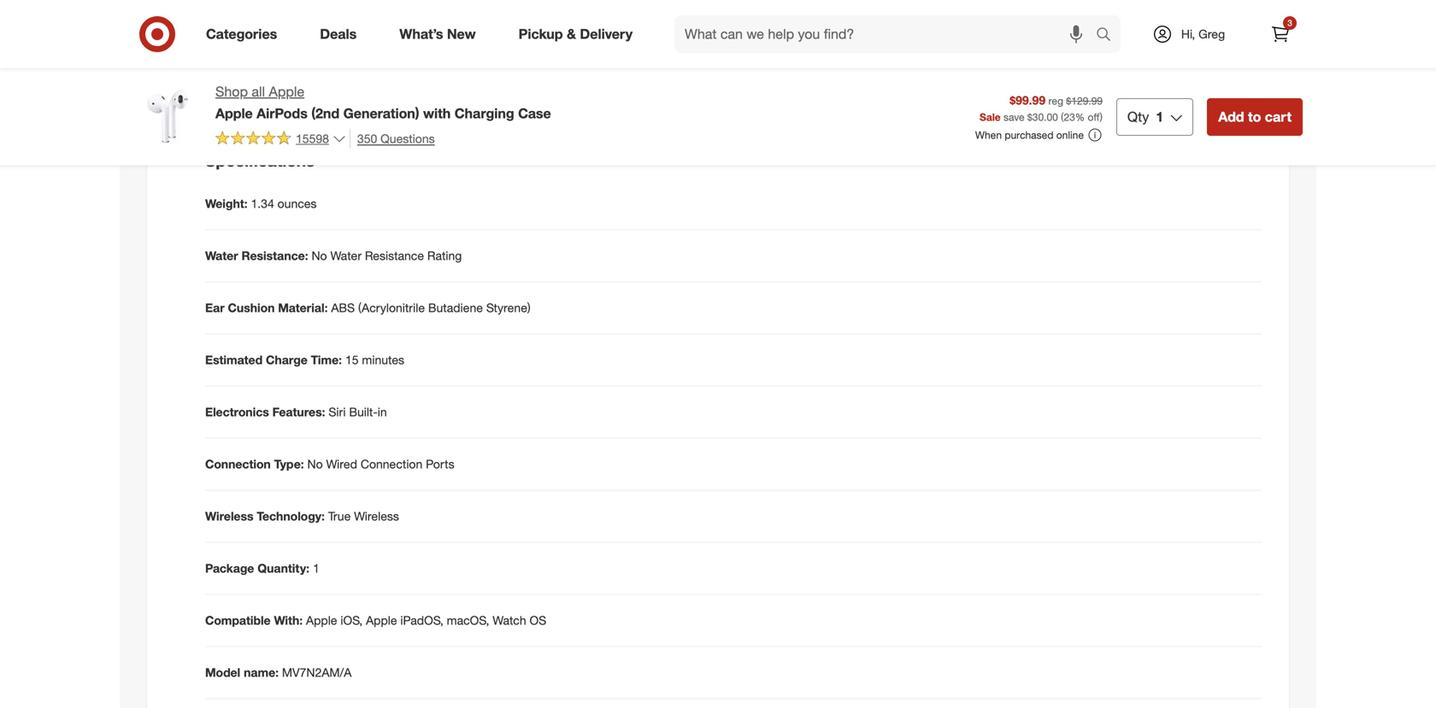 Task type: vqa. For each thing, say whether or not it's contained in the screenshot.
fourth A: from the bottom of the page
no



Task type: describe. For each thing, give the bounding box(es) containing it.
apple up connectivity
[[859, 0, 890, 5]]

purchase at your local target. not currently available online.
[[747, 93, 1066, 108]]

charge
[[266, 353, 308, 368]]

categories link
[[192, 15, 299, 53]]

get
[[747, 0, 767, 5]]

ios,
[[341, 614, 363, 629]]

connection type: no wired connection ports
[[205, 457, 455, 472]]

butadiene
[[428, 301, 483, 316]]

device.
[[1101, 24, 1139, 39]]

case
[[518, 105, 551, 122]]

image of apple airpods (2nd generation) with charging case image
[[133, 82, 202, 151]]

online.
[[1031, 93, 1066, 108]]

what's new link
[[385, 15, 497, 53]]

of
[[1100, 0, 1110, 5]]

target.
[[870, 93, 905, 108]]

add
[[1219, 108, 1245, 125]]

estimated
[[205, 353, 263, 368]]

What can we help you find? suggestions appear below search field
[[675, 15, 1101, 53]]

apple up airpods
[[269, 83, 305, 100]]

pickup
[[519, 26, 563, 42]]

on
[[1011, 0, 1024, 5]]

2 wireless from the left
[[354, 509, 399, 524]]

must
[[859, 24, 885, 39]]

model name: mv7n2am/a
[[205, 666, 352, 681]]

watch
[[493, 614, 526, 629]]

no for wired
[[307, 457, 323, 472]]

pickup & delivery link
[[504, 15, 654, 53]]

local
[[841, 93, 866, 108]]

built-
[[349, 405, 378, 420]]

technology:
[[257, 509, 325, 524]]

350 questions
[[357, 131, 435, 146]]

with inside "shop all apple apple airpods (2nd generation) with charging case"
[[423, 105, 451, 122]]

weight:
[[205, 196, 248, 211]]

questions
[[381, 131, 435, 146]]

features:
[[272, 405, 325, 420]]

charging
[[455, 105, 514, 122]]

0 horizontal spatial 1
[[313, 561, 320, 576]]

questions
[[955, 0, 1008, 5]]

shop all apple apple airpods (2nd generation) with charging case
[[216, 83, 551, 122]]

specifications
[[205, 151, 315, 171]]

search button
[[1089, 15, 1130, 56]]

delivery
[[580, 26, 633, 42]]

ounces
[[278, 196, 317, 211]]

name:
[[244, 666, 279, 681]]

deals link
[[305, 15, 378, 53]]

purchased inside get direct access to apple experts for questions on a wide range of topics, including using siri and bluetooth connectivity applecare products must be purchased with an applicable apple device. terms & conditions will be delivered via email post-enrollment or by visiting www.apple.com/support/products/
[[906, 24, 963, 39]]

off
[[1088, 111, 1100, 123]]

350
[[357, 131, 377, 146]]

airpods
[[257, 105, 308, 122]]

true
[[328, 509, 351, 524]]

electronics
[[205, 405, 269, 420]]

cart
[[1265, 108, 1292, 125]]

will
[[855, 42, 872, 57]]

resistance
[[365, 248, 424, 263]]

$99.99 reg $129.99 sale save $ 30.00 ( 23 % off )
[[980, 93, 1103, 123]]

what's
[[400, 26, 443, 42]]

cushion
[[228, 301, 275, 316]]

1 vertical spatial be
[[876, 42, 889, 57]]

online
[[1057, 129, 1084, 141]]

0 vertical spatial be
[[889, 24, 902, 39]]

abs
[[331, 301, 355, 316]]

material:
[[278, 301, 328, 316]]

3 link
[[1262, 15, 1300, 53]]

what's new
[[400, 26, 476, 42]]

30.00
[[1033, 111, 1059, 123]]

not
[[909, 93, 928, 108]]

no for water
[[312, 248, 327, 263]]

access
[[804, 0, 842, 5]]

save
[[1004, 111, 1025, 123]]

type:
[[274, 457, 304, 472]]

model
[[205, 666, 240, 681]]

deals
[[320, 26, 357, 42]]

with inside get direct access to apple experts for questions on a wide range of topics, including using siri and bluetooth connectivity applecare products must be purchased with an applicable apple device. terms & conditions will be delivered via email post-enrollment or by visiting www.apple.com/support/products/
[[966, 24, 988, 39]]

package quantity: 1
[[205, 561, 320, 576]]

in
[[378, 405, 387, 420]]

search
[[1089, 27, 1130, 44]]

with:
[[274, 614, 303, 629]]

email
[[963, 42, 992, 57]]

applicable
[[1008, 24, 1063, 39]]



Task type: locate. For each thing, give the bounding box(es) containing it.
purchased down $
[[1005, 129, 1054, 141]]

(acrylonitrile
[[358, 301, 425, 316]]

apple down shop
[[216, 105, 253, 122]]

siri left built-
[[329, 405, 346, 420]]

generation)
[[343, 105, 419, 122]]

apple left ios, in the left of the page
[[306, 614, 337, 629]]

1 right quantity:
[[313, 561, 320, 576]]

compatible with: apple ios, apple ipados, macos, watch os
[[205, 614, 547, 629]]

0 vertical spatial 1
[[1156, 108, 1164, 125]]

350 questions link
[[350, 129, 435, 149]]

connectivity
[[826, 7, 891, 22]]

applecare
[[747, 24, 804, 39]]

1 vertical spatial purchased
[[1005, 129, 1054, 141]]

be right will
[[876, 42, 889, 57]]

1 horizontal spatial with
[[966, 24, 988, 39]]

categories
[[206, 26, 277, 42]]

apple up or
[[1066, 24, 1097, 39]]

0 horizontal spatial wireless
[[205, 509, 254, 524]]

connection left type:
[[205, 457, 271, 472]]

water down weight:
[[205, 248, 238, 263]]

0 vertical spatial with
[[966, 24, 988, 39]]

products
[[807, 24, 855, 39]]

your
[[814, 93, 838, 108]]

time:
[[311, 353, 342, 368]]

water left resistance
[[331, 248, 362, 263]]

1 horizontal spatial &
[[783, 42, 791, 57]]

no right resistance: on the left top of the page
[[312, 248, 327, 263]]

1 vertical spatial siri
[[329, 405, 346, 420]]

0 horizontal spatial siri
[[329, 405, 346, 420]]

1 horizontal spatial water
[[331, 248, 362, 263]]

bluetooth
[[771, 7, 823, 22]]

via
[[945, 42, 960, 57]]

visiting
[[1114, 42, 1152, 57]]

and
[[747, 7, 768, 22]]

a
[[1028, 0, 1034, 5]]

os
[[530, 614, 547, 629]]

23
[[1064, 111, 1076, 123]]

wireless right 'true'
[[354, 509, 399, 524]]

all
[[252, 83, 265, 100]]

delivered
[[893, 42, 942, 57]]

0 horizontal spatial &
[[567, 26, 576, 42]]

1 horizontal spatial to
[[1249, 108, 1262, 125]]

$129.99
[[1067, 94, 1103, 107]]

purchase
[[747, 93, 798, 108]]

range
[[1066, 0, 1097, 5]]

package
[[205, 561, 254, 576]]

& inside get direct access to apple experts for questions on a wide range of topics, including using siri and bluetooth connectivity applecare products must be purchased with an applicable apple device. terms & conditions will be delivered via email post-enrollment or by visiting www.apple.com/support/products/
[[783, 42, 791, 57]]

1 horizontal spatial 1
[[1156, 108, 1164, 125]]

0 vertical spatial siri
[[1238, 0, 1255, 5]]

topics,
[[1114, 0, 1149, 5]]

weight: 1.34 ounces
[[205, 196, 317, 211]]

1 vertical spatial with
[[423, 105, 451, 122]]

styrene)
[[486, 301, 531, 316]]

0 vertical spatial no
[[312, 248, 327, 263]]

2 water from the left
[[331, 248, 362, 263]]

mv7n2am/a
[[282, 666, 352, 681]]

wireless technology: true wireless
[[205, 509, 399, 524]]

be
[[889, 24, 902, 39], [876, 42, 889, 57]]

siri
[[1238, 0, 1255, 5], [329, 405, 346, 420]]

&
[[567, 26, 576, 42], [783, 42, 791, 57]]

0 horizontal spatial purchased
[[906, 24, 963, 39]]

0 horizontal spatial connection
[[205, 457, 271, 472]]

(2nd
[[311, 105, 340, 122]]

enrollment
[[1024, 42, 1081, 57]]

no right type:
[[307, 457, 323, 472]]

www.apple.com/support/products/
[[747, 59, 934, 74]]

to inside get direct access to apple experts for questions on a wide range of topics, including using siri and bluetooth connectivity applecare products must be purchased with an applicable apple device. terms & conditions will be delivered via email post-enrollment or by visiting www.apple.com/support/products/
[[845, 0, 856, 5]]

compatible
[[205, 614, 271, 629]]

wireless
[[205, 509, 254, 524], [354, 509, 399, 524]]

with up email
[[966, 24, 988, 39]]

to inside button
[[1249, 108, 1262, 125]]

by
[[1098, 42, 1111, 57]]

or
[[1084, 42, 1095, 57]]

0 horizontal spatial water
[[205, 248, 238, 263]]

3
[[1288, 18, 1293, 28]]

apple right ios, in the left of the page
[[366, 614, 397, 629]]

with up the "questions"
[[423, 105, 451, 122]]

rating
[[427, 248, 462, 263]]

15598 link
[[216, 129, 346, 150]]

1 vertical spatial no
[[307, 457, 323, 472]]

15598
[[296, 131, 329, 146]]

wide
[[1038, 0, 1063, 5]]

%
[[1076, 111, 1085, 123]]

1 vertical spatial to
[[1249, 108, 1262, 125]]

when
[[976, 129, 1002, 141]]

0 vertical spatial purchased
[[906, 24, 963, 39]]

connection
[[205, 457, 271, 472], [361, 457, 423, 472]]

1 connection from the left
[[205, 457, 271, 472]]

$
[[1028, 111, 1033, 123]]

minutes
[[362, 353, 405, 368]]

reg
[[1049, 94, 1064, 107]]

conditions
[[794, 42, 852, 57]]

purchased up delivered
[[906, 24, 963, 39]]

2 connection from the left
[[361, 457, 423, 472]]

siri right using
[[1238, 0, 1255, 5]]

1 horizontal spatial purchased
[[1005, 129, 1054, 141]]

hi, greg
[[1182, 27, 1226, 41]]

electronics features: siri built-in
[[205, 405, 387, 420]]

specifications button
[[161, 134, 1276, 188]]

be right must
[[889, 24, 902, 39]]

currently
[[931, 93, 978, 108]]

new
[[447, 26, 476, 42]]

siri inside get direct access to apple experts for questions on a wide range of topics, including using siri and bluetooth connectivity applecare products must be purchased with an applicable apple device. terms & conditions will be delivered via email post-enrollment or by visiting www.apple.com/support/products/
[[1238, 0, 1255, 5]]

(
[[1061, 111, 1064, 123]]

& right pickup
[[567, 26, 576, 42]]

purchased
[[906, 24, 963, 39], [1005, 129, 1054, 141]]

when purchased online
[[976, 129, 1084, 141]]

1 horizontal spatial wireless
[[354, 509, 399, 524]]

shop
[[216, 83, 248, 100]]

1 horizontal spatial siri
[[1238, 0, 1255, 5]]

1 wireless from the left
[[205, 509, 254, 524]]

1 vertical spatial 1
[[313, 561, 320, 576]]

to right add
[[1249, 108, 1262, 125]]

terms
[[747, 42, 780, 57]]

)
[[1100, 111, 1103, 123]]

ear cushion material: abs (acrylonitrile butadiene styrene)
[[205, 301, 531, 316]]

& down the applecare
[[783, 42, 791, 57]]

1 water from the left
[[205, 248, 238, 263]]

with
[[966, 24, 988, 39], [423, 105, 451, 122]]

connection left ports
[[361, 457, 423, 472]]

quantity:
[[258, 561, 310, 576]]

no
[[312, 248, 327, 263], [307, 457, 323, 472]]

direct
[[770, 0, 801, 5]]

resistance:
[[242, 248, 308, 263]]

15
[[345, 353, 359, 368]]

0 vertical spatial to
[[845, 0, 856, 5]]

1 right 'qty'
[[1156, 108, 1164, 125]]

macos,
[[447, 614, 489, 629]]

to up connectivity
[[845, 0, 856, 5]]

0 horizontal spatial to
[[845, 0, 856, 5]]

0 horizontal spatial with
[[423, 105, 451, 122]]

wireless up package
[[205, 509, 254, 524]]

1 horizontal spatial connection
[[361, 457, 423, 472]]

sale
[[980, 111, 1001, 123]]

get direct access to apple experts for questions on a wide range of topics, including using siri and bluetooth connectivity applecare products must be purchased with an applicable apple device. terms & conditions will be delivered via email post-enrollment or by visiting www.apple.com/support/products/
[[747, 0, 1255, 74]]

add to cart button
[[1208, 98, 1303, 136]]



